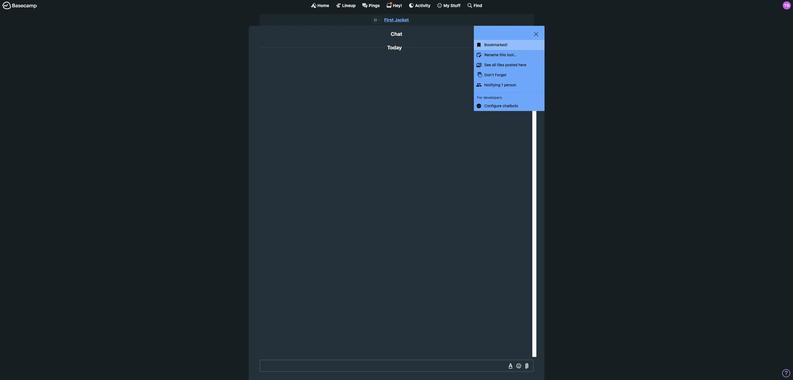 Task type: vqa. For each thing, say whether or not it's contained in the screenshot.
"cal,"
no



Task type: describe. For each thing, give the bounding box(es) containing it.
tyler black image
[[518, 57, 530, 68]]

stuff
[[451, 3, 461, 8]]

my
[[444, 3, 450, 8]]

find
[[474, 3, 482, 8]]

forget
[[495, 73, 507, 77]]

don't
[[485, 73, 494, 77]]

hey!
[[393, 3, 402, 8]]

notifying
[[485, 83, 501, 87]]

rename this tool…
[[485, 53, 517, 57]]

see all files posted here link
[[474, 60, 545, 70]]

hey! button
[[387, 2, 402, 8]]

for developers
[[477, 95, 502, 100]]

pings button
[[362, 3, 380, 8]]

home link
[[311, 3, 329, 8]]

main element
[[0, 0, 794, 11]]

jacket
[[395, 17, 409, 22]]

posted
[[506, 63, 518, 67]]

first jacket
[[384, 17, 409, 22]]

first jacket link
[[384, 17, 409, 22]]

don't forget
[[485, 73, 507, 77]]

hello
[[495, 63, 504, 67]]

10:09am element
[[497, 58, 510, 62]]

files
[[497, 63, 505, 67]]

activity
[[415, 3, 431, 8]]

here
[[519, 63, 527, 67]]

person
[[505, 83, 517, 87]]

lineup link
[[336, 3, 356, 8]]

today
[[387, 45, 402, 51]]



Task type: locate. For each thing, give the bounding box(es) containing it.
10:09am link
[[497, 58, 510, 62]]

find button
[[467, 3, 482, 8]]

this
[[500, 53, 506, 57]]

bookmarked! link
[[474, 40, 545, 50]]

pings
[[369, 3, 380, 8]]

my stuff
[[444, 3, 461, 8]]

my stuff button
[[437, 3, 461, 8]]

lineup
[[342, 3, 356, 8]]

None text field
[[260, 360, 534, 373]]

first
[[384, 17, 394, 22]]

switch accounts image
[[2, 1, 37, 10]]

configure chatbots
[[485, 104, 519, 108]]

notifying       1 person link
[[474, 80, 545, 90]]

see all files posted here
[[485, 63, 527, 67]]

chat
[[391, 31, 403, 37]]

all
[[492, 63, 496, 67]]

notifying       1 person
[[485, 83, 517, 87]]

team!
[[505, 63, 515, 67]]

hello team!
[[495, 63, 515, 67]]

chatbots
[[503, 104, 519, 108]]

configure
[[485, 104, 502, 108]]

bookmarked!
[[485, 43, 508, 47]]

for
[[477, 95, 483, 100]]

activity link
[[409, 3, 431, 8]]

see
[[485, 63, 491, 67]]

rename
[[485, 53, 499, 57]]

tyler black image
[[783, 1, 791, 10]]

don't forget link
[[474, 70, 545, 80]]

rename this tool… link
[[474, 50, 545, 60]]

10:09am
[[497, 58, 510, 62]]

1
[[502, 83, 503, 87]]

home
[[318, 3, 329, 8]]

tool…
[[507, 53, 517, 57]]

developers
[[484, 95, 502, 100]]

configure chatbots link
[[474, 101, 545, 111]]



